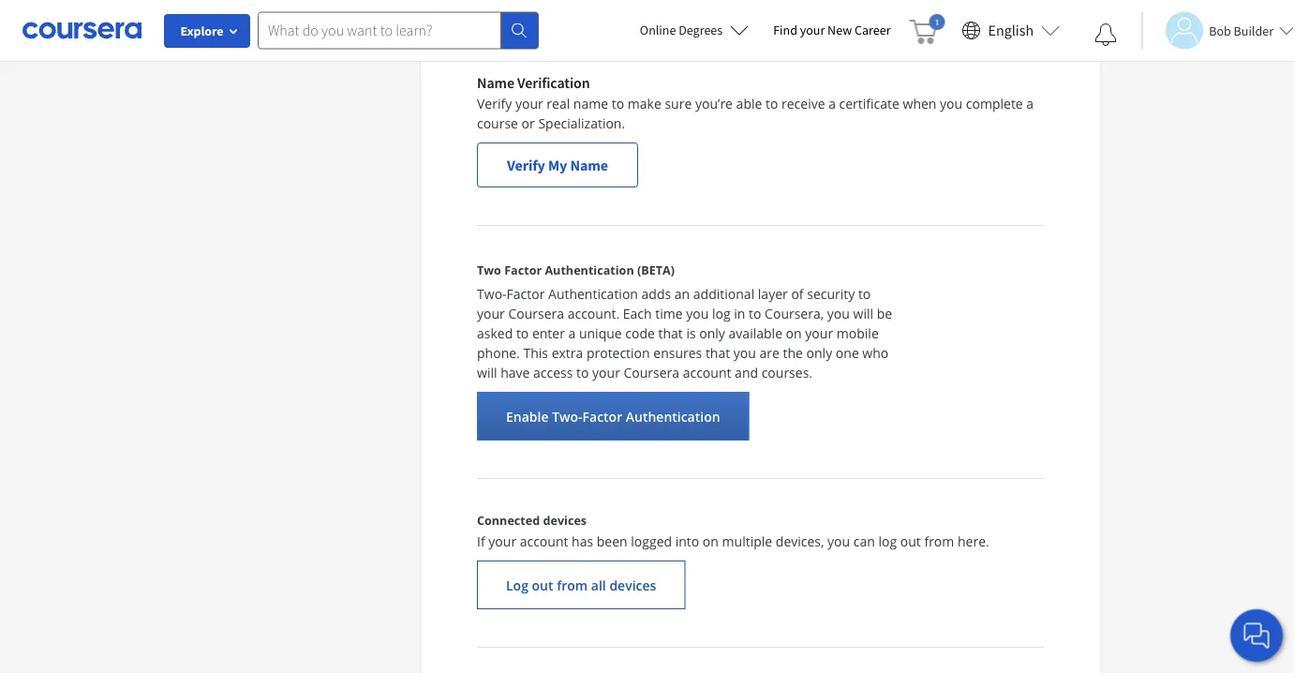 Task type: vqa. For each thing, say whether or not it's contained in the screenshot.
your in Connected devices If your account has been logged into on multiple devices, you can log out from here.
yes



Task type: describe. For each thing, give the bounding box(es) containing it.
able
[[737, 95, 763, 113]]

authentication for (beta)
[[545, 262, 634, 278]]

explore button
[[164, 14, 250, 48]]

bob builder button
[[1142, 12, 1295, 49]]

two factor authentication (beta)
[[477, 262, 675, 278]]

account inside connected devices if your account has been logged into on multiple devices, you can log out from here.
[[520, 533, 569, 550]]

all
[[591, 576, 606, 594]]

layer
[[758, 285, 788, 303]]

you inside name verification verify your real name to make sure you're able to receive a certificate when you complete a course or specialization.
[[940, 95, 963, 113]]

name verification verify your real name to make sure you're able to receive a certificate when you complete a course or specialization.
[[477, 73, 1034, 132]]

course
[[477, 114, 518, 132]]

devices inside connected devices if your account has been logged into on multiple devices, you can log out from here.
[[543, 512, 587, 528]]

who
[[863, 344, 889, 362]]

builder
[[1234, 22, 1274, 39]]

the
[[783, 344, 803, 362]]

log
[[506, 576, 529, 594]]

complete
[[966, 95, 1024, 113]]

0 vertical spatial will
[[854, 305, 874, 323]]

out inside button
[[532, 576, 554, 594]]

additional
[[694, 285, 755, 303]]

make
[[628, 95, 662, 113]]

factor inside button
[[583, 407, 623, 425]]

find your new career link
[[764, 19, 901, 42]]

chat with us image
[[1242, 621, 1272, 651]]

extra
[[552, 344, 583, 362]]

into
[[676, 533, 700, 550]]

from inside connected devices if your account has been logged into on multiple devices, you can log out from here.
[[925, 533, 955, 550]]

account inside two-factor authentication adds an additional layer of                 security to your coursera account. each time you log in to coursera,                 you will be asked to enter a unique code that is only available on                 your mobile phone. this extra protection ensures that you are the only                 one who will have access to your coursera account and courses.
[[683, 364, 732, 382]]

explore
[[180, 23, 224, 39]]

coursera image
[[23, 15, 142, 45]]

logged
[[631, 533, 672, 550]]

your up 'asked' at the left
[[477, 305, 505, 323]]

this
[[524, 344, 548, 362]]

ensures
[[654, 344, 702, 362]]

to left make
[[612, 95, 625, 113]]

devices,
[[776, 533, 824, 550]]

here.
[[958, 533, 990, 550]]

factor for two-
[[507, 285, 545, 303]]

each
[[623, 305, 652, 323]]

show notifications image
[[1095, 23, 1118, 46]]

you down security
[[828, 305, 850, 323]]

to right in
[[749, 305, 762, 323]]

on inside two-factor authentication adds an additional layer of                 security to your coursera account. each time you log in to coursera,                 you will be asked to enter a unique code that is only available on                 your mobile phone. this extra protection ensures that you are the only                 one who will have access to your coursera account and courses.
[[786, 324, 802, 342]]

devices inside button
[[610, 576, 657, 594]]

verify my name link
[[477, 143, 639, 188]]

protection
[[587, 344, 650, 362]]

can
[[854, 533, 876, 550]]

enable two-factor authentication
[[506, 407, 721, 425]]

my
[[548, 156, 567, 174]]

code
[[626, 324, 655, 342]]

to right able
[[766, 95, 779, 113]]

2 horizontal spatial a
[[1027, 95, 1034, 113]]

a inside two-factor authentication adds an additional layer of                 security to your coursera account. each time you log in to coursera,                 you will be asked to enter a unique code that is only available on                 your mobile phone. this extra protection ensures that you are the only                 one who will have access to your coursera account and courses.
[[569, 324, 576, 342]]

to up this
[[516, 324, 529, 342]]

career
[[855, 22, 891, 38]]

you up is
[[686, 305, 709, 323]]

online
[[640, 22, 676, 38]]

authentication for adds
[[548, 285, 638, 303]]

two
[[477, 262, 501, 278]]

adds
[[642, 285, 671, 303]]

two- inside two-factor authentication adds an additional layer of                 security to your coursera account. each time you log in to coursera,                 you will be asked to enter a unique code that is only available on                 your mobile phone. this extra protection ensures that you are the only                 one who will have access to your coursera account and courses.
[[477, 285, 507, 303]]

log inside two-factor authentication adds an additional layer of                 security to your coursera account. each time you log in to coursera,                 you will be asked to enter a unique code that is only available on                 your mobile phone. this extra protection ensures that you are the only                 one who will have access to your coursera account and courses.
[[713, 305, 731, 323]]

one
[[836, 344, 859, 362]]

1 vertical spatial name
[[570, 156, 609, 174]]

mobile
[[837, 324, 879, 342]]

you up the and
[[734, 344, 756, 362]]

and
[[735, 364, 759, 382]]

factor for two
[[505, 262, 542, 278]]

log out from all devices button
[[477, 561, 686, 609]]

enter
[[532, 324, 565, 342]]

1 horizontal spatial a
[[829, 95, 836, 113]]

sure
[[665, 95, 692, 113]]

account.
[[568, 305, 620, 323]]

real
[[547, 95, 570, 113]]

you're
[[696, 95, 733, 113]]

coursera,
[[765, 305, 824, 323]]



Task type: locate. For each thing, give the bounding box(es) containing it.
account
[[683, 364, 732, 382], [520, 533, 569, 550]]

name
[[477, 73, 515, 92], [570, 156, 609, 174]]

your inside name verification verify your real name to make sure you're able to receive a certificate when you complete a course or specialization.
[[516, 95, 543, 113]]

online degrees
[[640, 22, 723, 38]]

that
[[659, 324, 683, 342], [706, 344, 730, 362]]

authentication inside button
[[626, 407, 721, 425]]

log
[[713, 305, 731, 323], [879, 533, 897, 550]]

1 vertical spatial only
[[807, 344, 833, 362]]

name inside name verification verify your real name to make sure you're able to receive a certificate when you complete a course or specialization.
[[477, 73, 515, 92]]

factor up enter
[[507, 285, 545, 303]]

time
[[656, 305, 683, 323]]

degrees
[[679, 22, 723, 38]]

will
[[854, 305, 874, 323], [477, 364, 497, 382]]

when
[[903, 95, 937, 113]]

1 horizontal spatial that
[[706, 344, 730, 362]]

1 horizontal spatial log
[[879, 533, 897, 550]]

authentication inside two-factor authentication adds an additional layer of                 security to your coursera account. each time you log in to coursera,                 you will be asked to enter a unique code that is only available on                 your mobile phone. this extra protection ensures that you are the only                 one who will have access to your coursera account and courses.
[[548, 285, 638, 303]]

0 vertical spatial from
[[925, 533, 955, 550]]

2 vertical spatial factor
[[583, 407, 623, 425]]

1 horizontal spatial devices
[[610, 576, 657, 594]]

two- inside button
[[552, 407, 583, 425]]

factor
[[505, 262, 542, 278], [507, 285, 545, 303], [583, 407, 623, 425]]

log out from all devices
[[506, 576, 657, 594]]

1 vertical spatial two-
[[552, 407, 583, 425]]

0 horizontal spatial name
[[477, 73, 515, 92]]

1 vertical spatial will
[[477, 364, 497, 382]]

0 vertical spatial log
[[713, 305, 731, 323]]

only right is
[[700, 324, 726, 342]]

unique
[[579, 324, 622, 342]]

2 vertical spatial authentication
[[626, 407, 721, 425]]

1 horizontal spatial account
[[683, 364, 732, 382]]

factor right two
[[505, 262, 542, 278]]

out inside connected devices if your account has been logged into on multiple devices, you can log out from here.
[[901, 533, 921, 550]]

a right receive
[[829, 95, 836, 113]]

you right when
[[940, 95, 963, 113]]

verify left my
[[507, 156, 546, 174]]

you left can
[[828, 533, 850, 550]]

verify inside name verification verify your real name to make sure you're able to receive a certificate when you complete a course or specialization.
[[477, 95, 512, 113]]

What do you want to learn? text field
[[258, 12, 502, 49]]

1 horizontal spatial on
[[786, 324, 802, 342]]

shopping cart: 1 item image
[[910, 14, 946, 44]]

connected devices if your account has been logged into on multiple devices, you can log out from here.
[[477, 512, 990, 550]]

your up or
[[516, 95, 543, 113]]

your inside connected devices if your account has been logged into on multiple devices, you can log out from here.
[[489, 533, 517, 550]]

0 horizontal spatial devices
[[543, 512, 587, 528]]

0 vertical spatial devices
[[543, 512, 587, 528]]

1 vertical spatial that
[[706, 344, 730, 362]]

from left all at the left
[[557, 576, 588, 594]]

coursera up enter
[[509, 305, 564, 323]]

enable two-factor authentication button
[[477, 392, 750, 441]]

out right log
[[532, 576, 554, 594]]

phone.
[[477, 344, 520, 362]]

out
[[901, 533, 921, 550], [532, 576, 554, 594]]

english
[[989, 21, 1034, 40]]

are
[[760, 344, 780, 362]]

is
[[687, 324, 696, 342]]

(beta)
[[637, 262, 675, 278]]

1 vertical spatial log
[[879, 533, 897, 550]]

on down coursera,
[[786, 324, 802, 342]]

verify my name
[[507, 156, 609, 174]]

two-factor authentication adds an additional layer of                 security to your coursera account. each time you log in to coursera,                 you will be asked to enter a unique code that is only available on                 your mobile phone. this extra protection ensures that you are the only                 one who will have access to your coursera account and courses.
[[477, 285, 893, 382]]

0 horizontal spatial coursera
[[509, 305, 564, 323]]

courses.
[[762, 364, 813, 382]]

specialization.
[[539, 114, 626, 132]]

factor inside two-factor authentication adds an additional layer of                 security to your coursera account. each time you log in to coursera,                 you will be asked to enter a unique code that is only available on                 your mobile phone. this extra protection ensures that you are the only                 one who will have access to your coursera account and courses.
[[507, 285, 545, 303]]

you inside connected devices if your account has been logged into on multiple devices, you can log out from here.
[[828, 533, 850, 550]]

available
[[729, 324, 783, 342]]

only
[[700, 324, 726, 342], [807, 344, 833, 362]]

log inside connected devices if your account has been logged into on multiple devices, you can log out from here.
[[879, 533, 897, 550]]

1 horizontal spatial two-
[[552, 407, 583, 425]]

your down coursera,
[[806, 324, 834, 342]]

0 horizontal spatial out
[[532, 576, 554, 594]]

None search field
[[258, 12, 539, 49]]

devices right all at the left
[[610, 576, 657, 594]]

name right my
[[570, 156, 609, 174]]

0 vertical spatial account
[[683, 364, 732, 382]]

a
[[829, 95, 836, 113], [1027, 95, 1034, 113], [569, 324, 576, 342]]

coursera
[[509, 305, 564, 323], [624, 364, 680, 382]]

account down ensures
[[683, 364, 732, 382]]

will down 'phone.'
[[477, 364, 497, 382]]

1 vertical spatial authentication
[[548, 285, 638, 303]]

1 vertical spatial account
[[520, 533, 569, 550]]

0 horizontal spatial account
[[520, 533, 569, 550]]

1 vertical spatial from
[[557, 576, 588, 594]]

0 vertical spatial authentication
[[545, 262, 634, 278]]

to right security
[[859, 285, 871, 303]]

on
[[786, 324, 802, 342], [703, 533, 719, 550]]

access
[[533, 364, 573, 382]]

receive
[[782, 95, 826, 113]]

from left "here."
[[925, 533, 955, 550]]

1 vertical spatial devices
[[610, 576, 657, 594]]

0 vertical spatial verify
[[477, 95, 512, 113]]

a up extra
[[569, 324, 576, 342]]

an
[[675, 285, 690, 303]]

name
[[574, 95, 609, 113]]

if
[[477, 533, 485, 550]]

factor down protection
[[583, 407, 623, 425]]

0 vertical spatial coursera
[[509, 305, 564, 323]]

from inside log out from all devices button
[[557, 576, 588, 594]]

in
[[734, 305, 746, 323]]

multiple
[[722, 533, 773, 550]]

out right can
[[901, 533, 921, 550]]

0 horizontal spatial on
[[703, 533, 719, 550]]

devices
[[543, 512, 587, 528], [610, 576, 657, 594]]

have
[[501, 364, 530, 382]]

authentication
[[545, 262, 634, 278], [548, 285, 638, 303], [626, 407, 721, 425]]

0 vertical spatial on
[[786, 324, 802, 342]]

on right 'into'
[[703, 533, 719, 550]]

two- right enable
[[552, 407, 583, 425]]

your down protection
[[593, 364, 621, 382]]

has
[[572, 533, 594, 550]]

1 vertical spatial coursera
[[624, 364, 680, 382]]

0 vertical spatial only
[[700, 324, 726, 342]]

been
[[597, 533, 628, 550]]

new
[[828, 22, 852, 38]]

1 vertical spatial factor
[[507, 285, 545, 303]]

of
[[792, 285, 804, 303]]

verify
[[477, 95, 512, 113], [507, 156, 546, 174]]

1 horizontal spatial from
[[925, 533, 955, 550]]

only right the the
[[807, 344, 833, 362]]

certificate
[[840, 95, 900, 113]]

account left has
[[520, 533, 569, 550]]

0 horizontal spatial only
[[700, 324, 726, 342]]

0 vertical spatial factor
[[505, 262, 542, 278]]

find your new career
[[774, 22, 891, 38]]

0 vertical spatial that
[[659, 324, 683, 342]]

1 vertical spatial out
[[532, 576, 554, 594]]

verification
[[518, 73, 590, 92]]

be
[[877, 305, 893, 323]]

1 horizontal spatial name
[[570, 156, 609, 174]]

0 horizontal spatial will
[[477, 364, 497, 382]]

0 vertical spatial out
[[901, 533, 921, 550]]

asked
[[477, 324, 513, 342]]

coursera down ensures
[[624, 364, 680, 382]]

two-
[[477, 285, 507, 303], [552, 407, 583, 425]]

1 horizontal spatial will
[[854, 305, 874, 323]]

log left in
[[713, 305, 731, 323]]

0 horizontal spatial from
[[557, 576, 588, 594]]

1 horizontal spatial only
[[807, 344, 833, 362]]

0 horizontal spatial a
[[569, 324, 576, 342]]

your right find
[[800, 22, 825, 38]]

that right ensures
[[706, 344, 730, 362]]

1 horizontal spatial out
[[901, 533, 921, 550]]

0 vertical spatial two-
[[477, 285, 507, 303]]

log right can
[[879, 533, 897, 550]]

0 horizontal spatial that
[[659, 324, 683, 342]]

0 vertical spatial name
[[477, 73, 515, 92]]

connected
[[477, 512, 540, 528]]

enable
[[506, 407, 549, 425]]

a right complete
[[1027, 95, 1034, 113]]

0 horizontal spatial two-
[[477, 285, 507, 303]]

bob builder
[[1210, 22, 1274, 39]]

your right if
[[489, 533, 517, 550]]

that down time at top
[[659, 324, 683, 342]]

verify up course
[[477, 95, 512, 113]]

will up the mobile
[[854, 305, 874, 323]]

1 vertical spatial on
[[703, 533, 719, 550]]

from
[[925, 533, 955, 550], [557, 576, 588, 594]]

devices up has
[[543, 512, 587, 528]]

english button
[[955, 0, 1068, 61]]

name up course
[[477, 73, 515, 92]]

on inside connected devices if your account has been logged into on multiple devices, you can log out from here.
[[703, 533, 719, 550]]

to down extra
[[577, 364, 589, 382]]

0 horizontal spatial log
[[713, 305, 731, 323]]

to
[[612, 95, 625, 113], [766, 95, 779, 113], [859, 285, 871, 303], [749, 305, 762, 323], [516, 324, 529, 342], [577, 364, 589, 382]]

online degrees button
[[625, 9, 764, 51]]

find
[[774, 22, 798, 38]]

security
[[807, 285, 855, 303]]

1 horizontal spatial coursera
[[624, 364, 680, 382]]

your
[[800, 22, 825, 38], [516, 95, 543, 113], [477, 305, 505, 323], [806, 324, 834, 342], [593, 364, 621, 382], [489, 533, 517, 550]]

1 vertical spatial verify
[[507, 156, 546, 174]]

or
[[522, 114, 535, 132]]

you
[[940, 95, 963, 113], [686, 305, 709, 323], [828, 305, 850, 323], [734, 344, 756, 362], [828, 533, 850, 550]]

two- down two
[[477, 285, 507, 303]]

bob
[[1210, 22, 1232, 39]]



